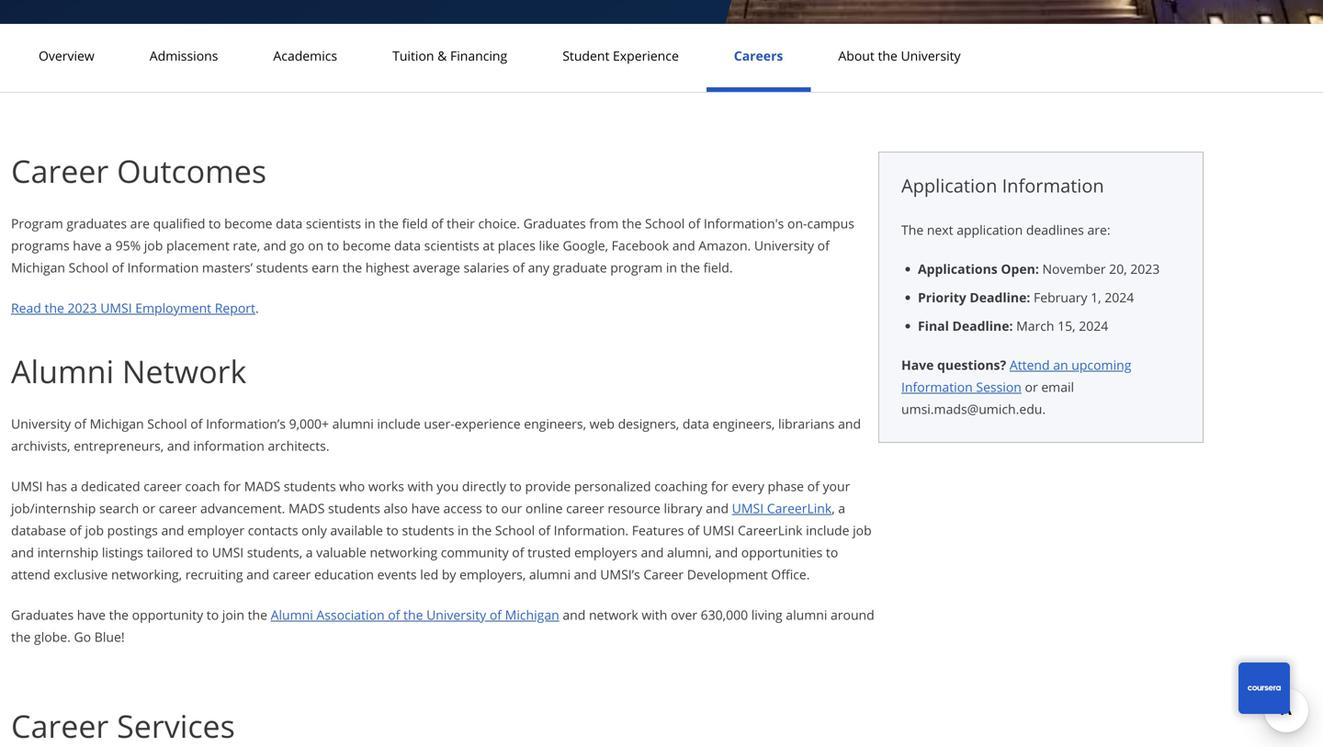 Task type: locate. For each thing, give the bounding box(es) containing it.
of left your
[[807, 477, 820, 495]]

0 horizontal spatial with
[[408, 477, 433, 495]]

1 vertical spatial michigan
[[90, 415, 144, 432]]

1 horizontal spatial become
[[343, 237, 391, 254]]

2 vertical spatial alumni
[[786, 606, 827, 624]]

the up blue!
[[109, 606, 129, 624]]

alumni inside , a database of job postings and employer contacts only available to students in the school of information. features of umsi careerlink include job and internship listings tailored to umsi students, a valuable networking community of trusted employers and alumni, and opportunities to attend exclusive networking, recruiting and career education events led by employers, alumni and umsi's career development office.
[[529, 566, 571, 583]]

1 vertical spatial become
[[343, 237, 391, 254]]

9,000+
[[289, 415, 329, 432]]

data up go on the top left
[[276, 215, 303, 232]]

a right has
[[71, 477, 78, 495]]

0 vertical spatial alumni
[[11, 350, 114, 392]]

1 horizontal spatial 2023
[[1131, 260, 1160, 278]]

1 engineers, from the left
[[524, 415, 586, 432]]

trusted
[[528, 544, 571, 561]]

1 horizontal spatial job
[[144, 237, 163, 254]]

0 vertical spatial mads
[[244, 477, 280, 495]]

students
[[256, 259, 308, 276], [284, 477, 336, 495], [328, 499, 380, 517], [402, 522, 454, 539]]

employment
[[135, 299, 211, 317]]

field
[[402, 215, 428, 232]]

or email umsi.mads@umich.edu.
[[902, 378, 1074, 418]]

0 horizontal spatial graduates
[[11, 606, 74, 624]]

have up go
[[77, 606, 106, 624]]

student
[[563, 47, 610, 64]]

job/internship
[[11, 499, 96, 517]]

students up networking
[[402, 522, 454, 539]]

students down go on the top left
[[256, 259, 308, 276]]

a left 95%
[[105, 237, 112, 254]]

1 vertical spatial deadline:
[[953, 317, 1013, 335]]

like
[[539, 237, 560, 254]]

school up entrepreneurs,
[[147, 415, 187, 432]]

school down our
[[495, 522, 535, 539]]

1 horizontal spatial with
[[642, 606, 668, 624]]

to down also
[[386, 522, 399, 539]]

career
[[11, 149, 109, 192], [644, 566, 684, 583]]

2 vertical spatial in
[[458, 522, 469, 539]]

your
[[823, 477, 850, 495]]

1 vertical spatial have
[[411, 499, 440, 517]]

1 horizontal spatial career
[[644, 566, 684, 583]]

0 vertical spatial michigan
[[11, 259, 65, 276]]

information up deadlines
[[1002, 173, 1104, 198]]

tuition & financing
[[392, 47, 507, 64]]

only
[[302, 522, 327, 539]]

the left globe.
[[11, 628, 31, 646]]

1 vertical spatial data
[[394, 237, 421, 254]]

0 horizontal spatial data
[[276, 215, 303, 232]]

alumni association of the university of michigan link
[[271, 606, 559, 624]]

0 horizontal spatial career
[[11, 149, 109, 192]]

1 horizontal spatial graduates
[[523, 215, 586, 232]]

list item up february
[[918, 259, 1181, 278]]

to left the join
[[207, 606, 219, 624]]

list item down february
[[918, 316, 1181, 335]]

community
[[441, 544, 509, 561]]

0 vertical spatial in
[[365, 215, 376, 232]]

graduates up like
[[523, 215, 586, 232]]

the right the join
[[248, 606, 267, 624]]

entrepreneurs,
[[74, 437, 164, 454]]

0 horizontal spatial scientists
[[306, 215, 361, 232]]

priority deadline: february 1, 2024
[[918, 289, 1134, 306]]

1 horizontal spatial mads
[[289, 499, 325, 517]]

architects.
[[268, 437, 330, 454]]

experience
[[455, 415, 521, 432]]

0 vertical spatial information
[[1002, 173, 1104, 198]]

to up "placement"
[[209, 215, 221, 232]]

0 horizontal spatial information
[[127, 259, 199, 276]]

graduates inside program graduates are qualified to become data scientists in the field of their choice. graduates from the school of information's on-campus programs have a 95% job placement rate, and go on to become data scientists at places like google, facebook and amazon. university of michigan school of information masters' students earn the highest average salaries of any graduate program in the field.
[[523, 215, 586, 232]]

95%
[[115, 237, 141, 254]]

1 vertical spatial 2024
[[1079, 317, 1109, 335]]

20,
[[1109, 260, 1127, 278]]

alumni
[[11, 350, 114, 392], [271, 606, 313, 624]]

applications open: november 20, 2023
[[918, 260, 1160, 278]]

1 vertical spatial career
[[644, 566, 684, 583]]

umsi careerlink
[[732, 499, 832, 517]]

attend
[[11, 566, 50, 583]]

0 horizontal spatial 2023
[[68, 299, 97, 317]]

0 vertical spatial become
[[224, 215, 273, 232]]

also
[[384, 499, 408, 517]]

michigan inside program graduates are qualified to become data scientists in the field of their choice. graduates from the school of information's on-campus programs have a 95% job placement rate, and go on to become data scientists at places like google, facebook and amazon. university of michigan school of information masters' students earn the highest average salaries of any graduate program in the field.
[[11, 259, 65, 276]]

or inside or email umsi.mads@umich.edu.
[[1025, 378, 1038, 396]]

their
[[447, 215, 475, 232]]

0 horizontal spatial for
[[224, 477, 241, 495]]

0 horizontal spatial engineers,
[[524, 415, 586, 432]]

the
[[878, 47, 898, 64], [379, 215, 399, 232], [622, 215, 642, 232], [343, 259, 362, 276], [681, 259, 700, 276], [45, 299, 64, 317], [472, 522, 492, 539], [109, 606, 129, 624], [248, 606, 267, 624], [403, 606, 423, 624], [11, 628, 31, 646]]

1 horizontal spatial include
[[806, 522, 850, 539]]

and up the attend
[[11, 544, 34, 561]]

have right also
[[411, 499, 440, 517]]

careerlink down umsi careerlink
[[738, 522, 803, 539]]

alumni
[[332, 415, 374, 432], [529, 566, 571, 583], [786, 606, 827, 624]]

engineers, up every
[[713, 415, 775, 432]]

scientists down their
[[424, 237, 480, 254]]

become up rate, at the left of page
[[224, 215, 273, 232]]

academics
[[273, 47, 337, 64]]

become up highest
[[343, 237, 391, 254]]

engineers,
[[524, 415, 586, 432], [713, 415, 775, 432]]

list
[[909, 259, 1181, 335]]

to
[[209, 215, 221, 232], [327, 237, 339, 254], [510, 477, 522, 495], [486, 499, 498, 517], [386, 522, 399, 539], [196, 544, 209, 561], [826, 544, 838, 561], [207, 606, 219, 624]]

open:
[[1001, 260, 1039, 278]]

and inside and network with over 630,000 living alumni around the globe. go blue!
[[563, 606, 586, 624]]

2 horizontal spatial in
[[666, 259, 677, 276]]

a down the only
[[306, 544, 313, 561]]

2 vertical spatial michigan
[[505, 606, 559, 624]]

valuable
[[316, 544, 367, 561]]

0 vertical spatial 2024
[[1105, 289, 1134, 306]]

and down the features
[[641, 544, 664, 561]]

0 vertical spatial with
[[408, 477, 433, 495]]

amazon.
[[699, 237, 751, 254]]

1 vertical spatial alumni
[[271, 606, 313, 624]]

2 vertical spatial list item
[[918, 316, 1181, 335]]

, a database of job postings and employer contacts only available to students in the school of information. features of umsi careerlink include job and internship listings tailored to umsi students, a valuable networking community of trusted employers and alumni, and opportunities to attend exclusive networking, recruiting and career education events led by employers, alumni and umsi's career development office.
[[11, 499, 872, 583]]

1 vertical spatial with
[[642, 606, 668, 624]]

places
[[498, 237, 536, 254]]

the up community
[[472, 522, 492, 539]]

and right library at the bottom
[[706, 499, 729, 517]]

2 list item from the top
[[918, 288, 1181, 307]]

facebook
[[612, 237, 669, 254]]

630,000
[[701, 606, 748, 624]]

1 vertical spatial information
[[127, 259, 199, 276]]

scientists
[[306, 215, 361, 232], [424, 237, 480, 254]]

mads up the only
[[289, 499, 325, 517]]

2 vertical spatial data
[[683, 415, 709, 432]]

2023 inside list item
[[1131, 260, 1160, 278]]

0 vertical spatial list item
[[918, 259, 1181, 278]]

university up archivists,
[[11, 415, 71, 432]]

have inside umsi has a dedicated career coach for mads students who works with you directly to provide personalized coaching for every phase of your job/internship search or career advancement. mads students also have access to our online career resource library and
[[411, 499, 440, 517]]

1 vertical spatial 2023
[[68, 299, 97, 317]]

2 horizontal spatial alumni
[[786, 606, 827, 624]]

school inside university of michigan school of information's 9,000+ alumni include user-experience engineers, web designers, data engineers, librarians and archivists, entrepreneurs, and information architects.
[[147, 415, 187, 432]]

the right read
[[45, 299, 64, 317]]

0 vertical spatial data
[[276, 215, 303, 232]]

career down "coach"
[[159, 499, 197, 517]]

have questions?
[[902, 356, 1006, 374]]

1 vertical spatial include
[[806, 522, 850, 539]]

0 horizontal spatial alumni
[[332, 415, 374, 432]]

0 vertical spatial career
[[11, 149, 109, 192]]

alumni down trusted
[[529, 566, 571, 583]]

0 vertical spatial deadline:
[[970, 289, 1031, 306]]

2024 right 15,
[[1079, 317, 1109, 335]]

of down 95%
[[112, 259, 124, 276]]

1 horizontal spatial engineers,
[[713, 415, 775, 432]]

careerlink
[[767, 499, 832, 517], [738, 522, 803, 539]]

a
[[105, 237, 112, 254], [71, 477, 78, 495], [838, 499, 846, 517], [306, 544, 313, 561]]

available
[[330, 522, 383, 539]]

for up advancement. on the bottom of the page
[[224, 477, 241, 495]]

upcoming
[[1072, 356, 1132, 374]]

michigan inside university of michigan school of information's 9,000+ alumni include user-experience engineers, web designers, data engineers, librarians and archivists, entrepreneurs, and information architects.
[[90, 415, 144, 432]]

umsi left employment
[[100, 299, 132, 317]]

with left you
[[408, 477, 433, 495]]

mads up advancement. on the bottom of the page
[[244, 477, 280, 495]]

1 horizontal spatial information
[[902, 378, 973, 396]]

0 vertical spatial 2023
[[1131, 260, 1160, 278]]

in left 'field' at the top left of the page
[[365, 215, 376, 232]]

join
[[222, 606, 244, 624]]

students,
[[247, 544, 302, 561]]

alumni down read
[[11, 350, 114, 392]]

umsi.mads@umich.edu.
[[902, 400, 1046, 418]]

umsi has a dedicated career coach for mads students who works with you directly to provide personalized coaching for every phase of your job/internship search or career advancement. mads students also have access to our online career resource library and
[[11, 477, 850, 517]]

data right "designers,"
[[683, 415, 709, 432]]

list item
[[918, 259, 1181, 278], [918, 288, 1181, 307], [918, 316, 1181, 335]]

1 list item from the top
[[918, 259, 1181, 278]]

michigan down programs
[[11, 259, 65, 276]]

engineers, left the web
[[524, 415, 586, 432]]

internship
[[37, 544, 99, 561]]

of up entrepreneurs,
[[74, 415, 86, 432]]

list item down applications open: november 20, 2023
[[918, 288, 1181, 307]]

michigan up entrepreneurs,
[[90, 415, 144, 432]]

1 vertical spatial alumni
[[529, 566, 571, 583]]

online
[[526, 499, 563, 517]]

2023 right 20,
[[1131, 260, 1160, 278]]

outcomes
[[117, 149, 267, 192]]

have
[[902, 356, 934, 374]]

0 vertical spatial include
[[377, 415, 421, 432]]

university down on- at the right
[[754, 237, 814, 254]]

1 horizontal spatial in
[[458, 522, 469, 539]]

0 horizontal spatial include
[[377, 415, 421, 432]]

alumni left association
[[271, 606, 313, 624]]

data down 'field' at the top left of the page
[[394, 237, 421, 254]]

1 vertical spatial mads
[[289, 499, 325, 517]]

2024 right 1,
[[1105, 289, 1134, 306]]

career down students,
[[273, 566, 311, 583]]

exclusive
[[54, 566, 108, 583]]

umsi down every
[[732, 499, 764, 517]]

deadlines
[[1026, 221, 1084, 238]]

1 horizontal spatial or
[[1025, 378, 1038, 396]]

1 horizontal spatial alumni
[[529, 566, 571, 583]]

about the university
[[838, 47, 961, 64]]

deadline: up questions?
[[953, 317, 1013, 335]]

career down alumni,
[[644, 566, 684, 583]]

2023 right read
[[68, 299, 97, 317]]

1 for from the left
[[224, 477, 241, 495]]

2 horizontal spatial data
[[683, 415, 709, 432]]

graduates up globe.
[[11, 606, 74, 624]]

1 vertical spatial careerlink
[[738, 522, 803, 539]]

1 vertical spatial or
[[142, 499, 155, 517]]

or up the postings
[[142, 499, 155, 517]]

highest
[[366, 259, 410, 276]]

coach
[[185, 477, 220, 495]]

list containing applications open:
[[909, 259, 1181, 335]]

0 horizontal spatial or
[[142, 499, 155, 517]]

data inside university of michigan school of information's 9,000+ alumni include user-experience engineers, web designers, data engineers, librarians and archivists, entrepreneurs, and information architects.
[[683, 415, 709, 432]]

0 vertical spatial have
[[73, 237, 102, 254]]

0 vertical spatial alumni
[[332, 415, 374, 432]]

in right program at the top of the page
[[666, 259, 677, 276]]

have
[[73, 237, 102, 254], [411, 499, 440, 517], [77, 606, 106, 624]]

list item containing final deadline:
[[918, 316, 1181, 335]]

or inside umsi has a dedicated career coach for mads students who works with you directly to provide personalized coaching for every phase of your job/internship search or career advancement. mads students also have access to our online career resource library and
[[142, 499, 155, 517]]

to down the ,
[[826, 544, 838, 561]]

academics link
[[268, 47, 343, 64]]

include
[[377, 415, 421, 432], [806, 522, 850, 539]]

0 vertical spatial graduates
[[523, 215, 586, 232]]

data
[[276, 215, 303, 232], [394, 237, 421, 254], [683, 415, 709, 432]]

0 horizontal spatial michigan
[[11, 259, 65, 276]]

2024 for final deadline: march 15, 2024
[[1079, 317, 1109, 335]]

1 vertical spatial in
[[666, 259, 677, 276]]

school inside , a database of job postings and employer contacts only available to students in the school of information. features of umsi careerlink include job and internship listings tailored to umsi students, a valuable networking community of trusted employers and alumni, and opportunities to attend exclusive networking, recruiting and career education events led by employers, alumni and umsi's career development office.
[[495, 522, 535, 539]]

0 horizontal spatial job
[[85, 522, 104, 539]]

1 horizontal spatial alumni
[[271, 606, 313, 624]]

google,
[[563, 237, 608, 254]]

2 engineers, from the left
[[713, 415, 775, 432]]

students down architects.
[[284, 477, 336, 495]]

include inside , a database of job postings and employer contacts only available to students in the school of information. features of umsi careerlink include job and internship listings tailored to umsi students, a valuable networking community of trusted employers and alumni, and opportunities to attend exclusive networking, recruiting and career education events led by employers, alumni and umsi's career development office.
[[806, 522, 850, 539]]

go
[[74, 628, 91, 646]]

about the university link
[[833, 47, 966, 64]]

a inside program graduates are qualified to become data scientists in the field of their choice. graduates from the school of information's on-campus programs have a 95% job placement rate, and go on to become data scientists at places like google, facebook and amazon. university of michigan school of information masters' students earn the highest average salaries of any graduate program in the field.
[[105, 237, 112, 254]]

0 vertical spatial scientists
[[306, 215, 361, 232]]

0 horizontal spatial alumni
[[11, 350, 114, 392]]

3 list item from the top
[[918, 316, 1181, 335]]

an
[[1053, 356, 1068, 374]]

students inside program graduates are qualified to become data scientists in the field of their choice. graduates from the school of information's on-campus programs have a 95% job placement rate, and go on to become data scientists at places like google, facebook and amazon. university of michigan school of information masters' students earn the highest average salaries of any graduate program in the field.
[[256, 259, 308, 276]]

and left the network
[[563, 606, 586, 624]]

umsi careerlink link
[[732, 499, 832, 517]]

career up program at the top left of page
[[11, 149, 109, 192]]

user-
[[424, 415, 455, 432]]

1 vertical spatial list item
[[918, 288, 1181, 307]]

umsi inside umsi has a dedicated career coach for mads students who works with you directly to provide personalized coaching for every phase of your job/internship search or career advancement. mads students also have access to our online career resource library and
[[11, 477, 43, 495]]

in down access
[[458, 522, 469, 539]]

alumni right the living
[[786, 606, 827, 624]]

include left user-
[[377, 415, 421, 432]]

0 horizontal spatial become
[[224, 215, 273, 232]]

include down the ,
[[806, 522, 850, 539]]

job
[[144, 237, 163, 254], [85, 522, 104, 539], [853, 522, 872, 539]]

1 horizontal spatial scientists
[[424, 237, 480, 254]]

career outcomes
[[11, 149, 267, 192]]

list item containing priority deadline:
[[918, 288, 1181, 307]]

with
[[408, 477, 433, 495], [642, 606, 668, 624]]

listings
[[102, 544, 143, 561]]

2 vertical spatial information
[[902, 378, 973, 396]]

information down the have questions? on the right of page
[[902, 378, 973, 396]]

network
[[122, 350, 247, 392]]

1 horizontal spatial for
[[711, 477, 729, 495]]

employers,
[[460, 566, 526, 583]]

deadline: for final deadline:
[[953, 317, 1013, 335]]

february
[[1034, 289, 1088, 306]]

0 vertical spatial or
[[1025, 378, 1038, 396]]

1 horizontal spatial michigan
[[90, 415, 144, 432]]

overview link
[[33, 47, 100, 64]]

0 horizontal spatial mads
[[244, 477, 280, 495]]

read
[[11, 299, 41, 317]]

database
[[11, 522, 66, 539]]

university inside university of michigan school of information's 9,000+ alumni include user-experience engineers, web designers, data engineers, librarians and archivists, entrepreneurs, and information architects.
[[11, 415, 71, 432]]



Task type: vqa. For each thing, say whether or not it's contained in the screenshot.
first the 4.8 from the bottom of the page
no



Task type: describe. For each thing, give the bounding box(es) containing it.
on-
[[788, 215, 807, 232]]

programs
[[11, 237, 69, 254]]

graduate
[[553, 259, 607, 276]]

careerlink inside , a database of job postings and employer contacts only available to students in the school of information. features of umsi careerlink include job and internship listings tailored to umsi students, a valuable networking community of trusted employers and alumni, and opportunities to attend exclusive networking, recruiting and career education events led by employers, alumni and umsi's career development office.
[[738, 522, 803, 539]]

and left amazon.
[[672, 237, 695, 254]]

november
[[1043, 260, 1106, 278]]

designers,
[[618, 415, 679, 432]]

career up information.
[[566, 499, 604, 517]]

average
[[413, 259, 460, 276]]

dedicated
[[81, 477, 140, 495]]

on
[[308, 237, 324, 254]]

a inside umsi has a dedicated career coach for mads students who works with you directly to provide personalized coaching for every phase of your job/internship search or career advancement. mads students also have access to our online career resource library and
[[71, 477, 78, 495]]

2024 for priority deadline: february 1, 2024
[[1105, 289, 1134, 306]]

to left our
[[486, 499, 498, 517]]

careers link
[[729, 47, 789, 64]]

of inside umsi has a dedicated career coach for mads students who works with you directly to provide personalized coaching for every phase of your job/internship search or career advancement. mads students also have access to our online career resource library and
[[807, 477, 820, 495]]

to up our
[[510, 477, 522, 495]]

university inside program graduates are qualified to become data scientists in the field of their choice. graduates from the school of information's on-campus programs have a 95% job placement rate, and go on to become data scientists at places like google, facebook and amazon. university of michigan school of information masters' students earn the highest average salaries of any graduate program in the field.
[[754, 237, 814, 254]]

employers
[[574, 544, 638, 561]]

office.
[[771, 566, 810, 583]]

list item containing applications open:
[[918, 259, 1181, 278]]

university right 'about'
[[901, 47, 961, 64]]

university down by
[[426, 606, 486, 624]]

networking
[[370, 544, 438, 561]]

living
[[752, 606, 783, 624]]

of up information
[[190, 415, 203, 432]]

the
[[902, 221, 924, 238]]

placement
[[166, 237, 230, 254]]

the right earn
[[343, 259, 362, 276]]

you
[[437, 477, 459, 495]]

field.
[[704, 259, 733, 276]]

resource
[[608, 499, 661, 517]]

career inside , a database of job postings and employer contacts only available to students in the school of information. features of umsi careerlink include job and internship listings tailored to umsi students, a valuable networking community of trusted employers and alumni, and opportunities to attend exclusive networking, recruiting and career education events led by employers, alumni and umsi's career development office.
[[273, 566, 311, 583]]

graduates have the opportunity to join the alumni association of the university of michigan
[[11, 606, 559, 624]]

2 horizontal spatial information
[[1002, 173, 1104, 198]]

the down led
[[403, 606, 423, 624]]

march
[[1017, 317, 1055, 335]]

and right librarians
[[838, 415, 861, 432]]

1 vertical spatial graduates
[[11, 606, 74, 624]]

2 for from the left
[[711, 477, 729, 495]]

report
[[215, 299, 255, 317]]

works
[[368, 477, 404, 495]]

networking,
[[111, 566, 182, 583]]

financing
[[450, 47, 507, 64]]

2 horizontal spatial michigan
[[505, 606, 559, 624]]

applications
[[918, 260, 998, 278]]

of up alumni,
[[687, 522, 700, 539]]

at
[[483, 237, 495, 254]]

by
[[442, 566, 456, 583]]

umsi's
[[600, 566, 640, 583]]

application information
[[902, 173, 1104, 198]]

&
[[438, 47, 447, 64]]

of right 'field' at the top left of the page
[[431, 215, 443, 232]]

globe.
[[34, 628, 71, 646]]

and up tailored
[[161, 522, 184, 539]]

from
[[589, 215, 619, 232]]

deadline: for priority deadline:
[[970, 289, 1031, 306]]

the inside and network with over 630,000 living alumni around the globe. go blue!
[[11, 628, 31, 646]]

tailored
[[147, 544, 193, 561]]

application
[[957, 221, 1023, 238]]

student experience
[[563, 47, 679, 64]]

tuition & financing link
[[387, 47, 513, 64]]

and up development
[[715, 544, 738, 561]]

blue!
[[94, 628, 125, 646]]

career left "coach"
[[144, 477, 182, 495]]

and inside umsi has a dedicated career coach for mads students who works with you directly to provide personalized coaching for every phase of your job/internship search or career advancement. mads students also have access to our online career resource library and
[[706, 499, 729, 517]]

0 vertical spatial careerlink
[[767, 499, 832, 517]]

campus
[[807, 215, 855, 232]]

and up "coach"
[[167, 437, 190, 454]]

go
[[290, 237, 305, 254]]

qualified
[[153, 215, 205, 232]]

in inside , a database of job postings and employer contacts only available to students in the school of information. features of umsi careerlink include job and internship listings tailored to umsi students, a valuable networking community of trusted employers and alumni, and opportunities to attend exclusive networking, recruiting and career education events led by employers, alumni and umsi's career development office.
[[458, 522, 469, 539]]

of left any
[[513, 259, 525, 276]]

a right the ,
[[838, 499, 846, 517]]

1 horizontal spatial data
[[394, 237, 421, 254]]

with inside and network with over 630,000 living alumni around the globe. go blue!
[[642, 606, 668, 624]]

umsi down employer
[[212, 544, 244, 561]]

information
[[193, 437, 265, 454]]

about
[[838, 47, 875, 64]]

and down employers
[[574, 566, 597, 583]]

every
[[732, 477, 765, 495]]

archivists,
[[11, 437, 70, 454]]

read the 2023 umsi employment report link
[[11, 299, 255, 317]]

with inside umsi has a dedicated career coach for mads students who works with you directly to provide personalized coaching for every phase of your job/internship search or career advancement. mads students also have access to our online career resource library and
[[408, 477, 433, 495]]

and left go on the top left
[[264, 237, 286, 254]]

opportunities
[[741, 544, 823, 561]]

our
[[501, 499, 522, 517]]

events
[[377, 566, 417, 583]]

access
[[443, 499, 482, 517]]

information's
[[206, 415, 286, 432]]

rate,
[[233, 237, 260, 254]]

2 horizontal spatial job
[[853, 522, 872, 539]]

of down "events"
[[388, 606, 400, 624]]

email
[[1042, 378, 1074, 396]]

priority
[[918, 289, 967, 306]]

and down students,
[[246, 566, 269, 583]]

include inside university of michigan school of information's 9,000+ alumni include user-experience engineers, web designers, data engineers, librarians and archivists, entrepreneurs, and information architects.
[[377, 415, 421, 432]]

and network with over 630,000 living alumni around the globe. go blue!
[[11, 606, 875, 646]]

to right on
[[327, 237, 339, 254]]

2 vertical spatial have
[[77, 606, 106, 624]]

umsi up alumni,
[[703, 522, 735, 539]]

alumni inside university of michigan school of information's 9,000+ alumni include user-experience engineers, web designers, data engineers, librarians and archivists, entrepreneurs, and information architects.
[[332, 415, 374, 432]]

of down employers,
[[490, 606, 502, 624]]

attend
[[1010, 356, 1050, 374]]

student experience link
[[557, 47, 684, 64]]

the inside , a database of job postings and employer contacts only available to students in the school of information. features of umsi careerlink include job and internship listings tailored to umsi students, a valuable networking community of trusted employers and alumni, and opportunities to attend exclusive networking, recruiting and career education events led by employers, alumni and umsi's career development office.
[[472, 522, 492, 539]]

overview
[[39, 47, 94, 64]]

have inside program graduates are qualified to become data scientists in the field of their choice. graduates from the school of information's on-campus programs have a 95% job placement rate, and go on to become data scientists at places like google, facebook and amazon. university of michigan school of information masters' students earn the highest average salaries of any graduate program in the field.
[[73, 237, 102, 254]]

development
[[687, 566, 768, 583]]

program
[[11, 215, 63, 232]]

students inside , a database of job postings and employer contacts only available to students in the school of information. features of umsi careerlink include job and internship listings tailored to umsi students, a valuable networking community of trusted employers and alumni, and opportunities to attend exclusive networking, recruiting and career education events led by employers, alumni and umsi's career development office.
[[402, 522, 454, 539]]

questions?
[[937, 356, 1006, 374]]

employer
[[188, 522, 245, 539]]

application
[[902, 173, 997, 198]]

0 horizontal spatial in
[[365, 215, 376, 232]]

education
[[314, 566, 374, 583]]

are:
[[1088, 221, 1111, 238]]

salaries
[[464, 259, 509, 276]]

admissions
[[150, 47, 218, 64]]

information inside program graduates are qualified to become data scientists in the field of their choice. graduates from the school of information's on-campus programs have a 95% job placement rate, and go on to become data scientists at places like google, facebook and amazon. university of michigan school of information masters' students earn the highest average salaries of any graduate program in the field.
[[127, 259, 199, 276]]

the up facebook
[[622, 215, 642, 232]]

the right 'about'
[[878, 47, 898, 64]]

1 vertical spatial scientists
[[424, 237, 480, 254]]

advancement.
[[200, 499, 285, 517]]

of down campus
[[818, 237, 830, 254]]

experience
[[613, 47, 679, 64]]

of up internship
[[69, 522, 82, 539]]

admissions link
[[144, 47, 224, 64]]

to up recruiting
[[196, 544, 209, 561]]

of down online
[[538, 522, 551, 539]]

web
[[590, 415, 615, 432]]

alumni inside and network with over 630,000 living alumni around the globe. go blue!
[[786, 606, 827, 624]]

the next application deadlines are:
[[902, 221, 1111, 238]]

career inside , a database of job postings and employer contacts only available to students in the school of information. features of umsi careerlink include job and internship listings tailored to umsi students, a valuable networking community of trusted employers and alumni, and opportunities to attend exclusive networking, recruiting and career education events led by employers, alumni and umsi's career development office.
[[644, 566, 684, 583]]

of left trusted
[[512, 544, 524, 561]]

school down graduates
[[69, 259, 108, 276]]

are
[[130, 215, 150, 232]]

university of michigan school of information's 9,000+ alumni include user-experience engineers, web designers, data engineers, librarians and archivists, entrepreneurs, and information architects.
[[11, 415, 861, 454]]

led
[[420, 566, 439, 583]]

features
[[632, 522, 684, 539]]

students down who
[[328, 499, 380, 517]]

school up facebook
[[645, 215, 685, 232]]

the left 'field' at the top left of the page
[[379, 215, 399, 232]]

information inside attend an upcoming information session
[[902, 378, 973, 396]]

of up amazon.
[[688, 215, 700, 232]]

session
[[976, 378, 1022, 396]]

the left field.
[[681, 259, 700, 276]]

provide
[[525, 477, 571, 495]]

job inside program graduates are qualified to become data scientists in the field of their choice. graduates from the school of information's on-campus programs have a 95% job placement rate, and go on to become data scientists at places like google, facebook and amazon. university of michigan school of information masters' students earn the highest average salaries of any graduate program in the field.
[[144, 237, 163, 254]]

careers
[[734, 47, 783, 64]]

directly
[[462, 477, 506, 495]]



